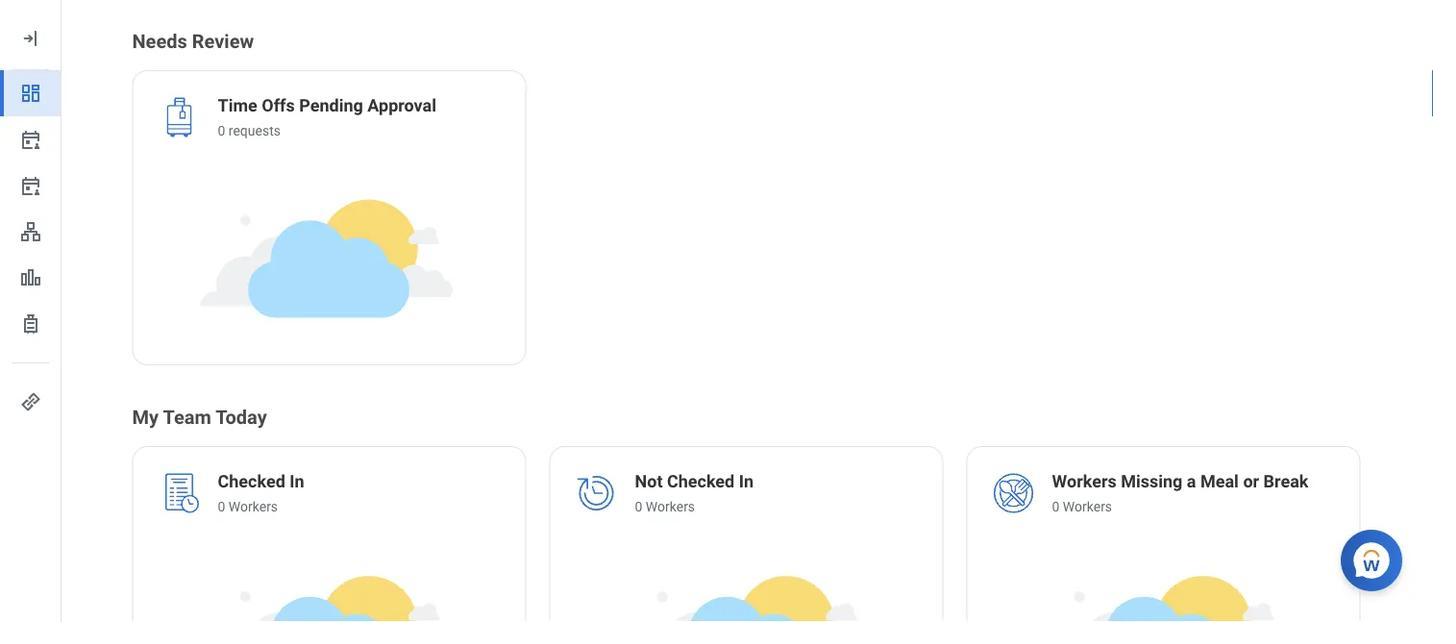 Task type: locate. For each thing, give the bounding box(es) containing it.
workers inside not checked in 0 workers
[[646, 499, 695, 515]]

time offs pending approval 0 requests
[[218, 96, 437, 139]]

checked right not
[[667, 472, 735, 492]]

2 horizontal spatial 0 workers element
[[1053, 497, 1309, 517]]

review
[[192, 30, 254, 52]]

checked down 'today' on the bottom left of page
[[218, 472, 285, 492]]

2 0 workers element from the left
[[635, 497, 754, 517]]

3 0 workers element from the left
[[1053, 497, 1309, 517]]

2 checked from the left
[[667, 472, 735, 492]]

navigation pane region
[[0, 0, 62, 622]]

workers down checked in element in the bottom left of the page
[[229, 499, 278, 515]]

0 workers element for checked
[[635, 497, 754, 517]]

0 inside checked in 0 workers
[[218, 499, 225, 515]]

link image
[[19, 390, 42, 414]]

1 in from the left
[[290, 472, 304, 492]]

calendar user solid image
[[19, 174, 42, 197]]

checked in element
[[218, 471, 304, 497]]

0 horizontal spatial checked
[[218, 472, 285, 492]]

workers missing a meal or break element
[[1053, 471, 1309, 497]]

1 horizontal spatial in
[[739, 472, 754, 492]]

pending
[[299, 96, 363, 116]]

my
[[132, 406, 159, 429]]

0 workers element
[[218, 497, 304, 517], [635, 497, 754, 517], [1053, 497, 1309, 517]]

0 horizontal spatial in
[[290, 472, 304, 492]]

checked inside not checked in 0 workers
[[667, 472, 735, 492]]

0 inside not checked in 0 workers
[[635, 499, 643, 515]]

workers down not
[[646, 499, 695, 515]]

1 0 workers element from the left
[[218, 497, 304, 517]]

team
[[163, 406, 211, 429]]

dashboard image
[[19, 82, 42, 105]]

0 workers element down 'a'
[[1053, 497, 1309, 517]]

0 horizontal spatial 0 workers element
[[218, 497, 304, 517]]

0
[[218, 123, 225, 139], [218, 499, 225, 515], [635, 499, 643, 515], [1053, 499, 1060, 515]]

in
[[290, 472, 304, 492], [739, 472, 754, 492]]

checked in 0 workers
[[218, 472, 304, 515]]

1 horizontal spatial 0 workers element
[[635, 497, 754, 517]]

1 checked from the left
[[218, 472, 285, 492]]

checked
[[218, 472, 285, 492], [667, 472, 735, 492]]

in inside checked in 0 workers
[[290, 472, 304, 492]]

workers
[[1053, 472, 1117, 492], [229, 499, 278, 515], [646, 499, 695, 515], [1064, 499, 1113, 515]]

0 workers element down 'today' on the bottom left of page
[[218, 497, 304, 517]]

my team today
[[132, 406, 267, 429]]

2 in from the left
[[739, 472, 754, 492]]

1 horizontal spatial checked
[[667, 472, 735, 492]]

0 inside time offs pending approval 0 requests
[[218, 123, 225, 139]]

time
[[218, 96, 257, 116]]

0 inside workers missing a meal or break 0 workers
[[1053, 499, 1060, 515]]

0 workers element down not
[[635, 497, 754, 517]]

workers missing a meal or break 0 workers
[[1053, 472, 1309, 515]]

break
[[1264, 472, 1309, 492]]



Task type: vqa. For each thing, say whether or not it's contained in the screenshot.
my team today on the left bottom of the page
yes



Task type: describe. For each thing, give the bounding box(es) containing it.
not checked in element
[[635, 471, 754, 497]]

requests
[[229, 123, 281, 139]]

chart image
[[19, 266, 42, 289]]

transformation import image
[[19, 27, 42, 50]]

workers inside checked in 0 workers
[[229, 499, 278, 515]]

missing
[[1122, 472, 1183, 492]]

view team image
[[19, 220, 42, 243]]

needs
[[132, 30, 187, 52]]

in inside not checked in 0 workers
[[739, 472, 754, 492]]

a
[[1188, 472, 1197, 492]]

checked inside checked in 0 workers
[[218, 472, 285, 492]]

today
[[216, 406, 267, 429]]

approval
[[368, 96, 437, 116]]

0 workers element for in
[[218, 497, 304, 517]]

not
[[635, 472, 663, 492]]

0 requests element
[[218, 121, 437, 140]]

or
[[1244, 472, 1260, 492]]

meal
[[1201, 472, 1240, 492]]

calendar user solid image
[[19, 128, 42, 151]]

task timeoff image
[[19, 313, 42, 336]]

time offs pending approval element
[[218, 94, 437, 121]]

workers left missing
[[1053, 472, 1117, 492]]

workers down "workers missing a meal or break" element
[[1064, 499, 1113, 515]]

not checked in 0 workers
[[635, 472, 754, 515]]

0 workers element for missing
[[1053, 497, 1309, 517]]

needs review
[[132, 30, 254, 52]]

offs
[[262, 96, 295, 116]]



